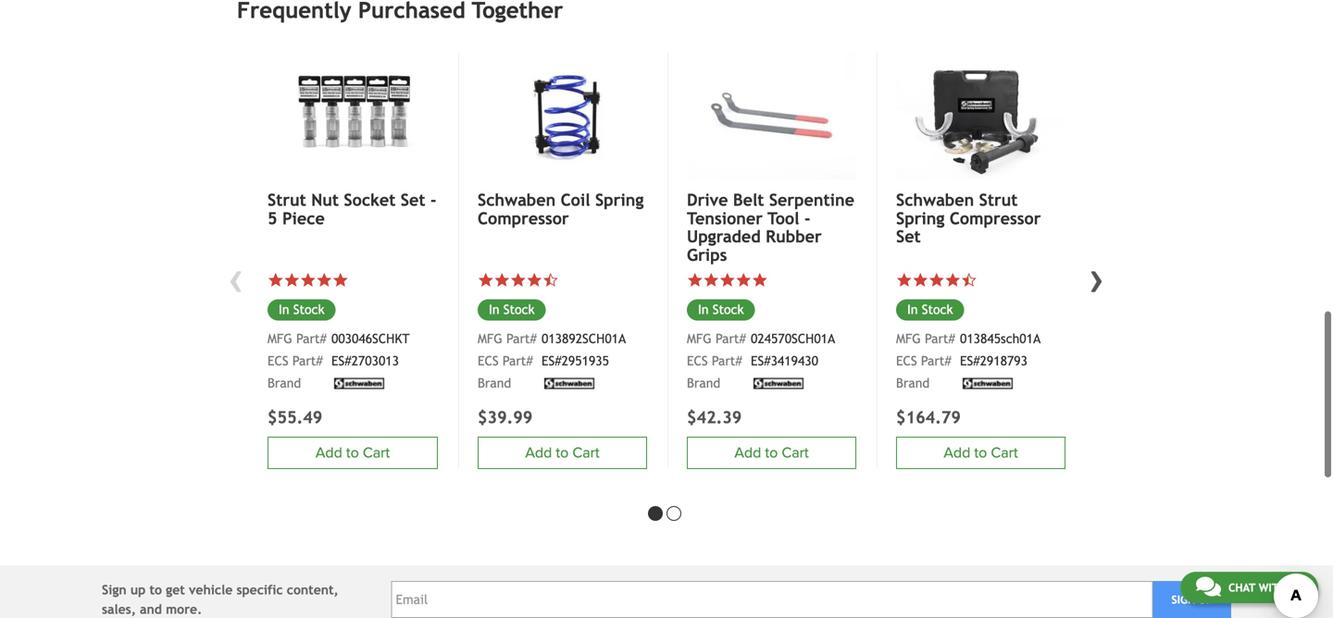 Task type: vqa. For each thing, say whether or not it's contained in the screenshot.


Task type: describe. For each thing, give the bounding box(es) containing it.
add to cart button for $42.39
[[687, 437, 856, 470]]

1 star image from the left
[[268, 272, 284, 288]]

add for $39.99
[[525, 445, 552, 462]]

up for sign up
[[1199, 594, 1213, 607]]

part# left the 024570sch01a
[[716, 332, 746, 346]]

tool
[[768, 209, 799, 228]]

strut inside schwaben strut spring compressor set
[[979, 190, 1018, 210]]

sign up
[[1172, 594, 1213, 607]]

tensioner
[[687, 209, 763, 228]]

to for $39.99
[[556, 445, 569, 462]]

003046schkt
[[331, 332, 410, 346]]

6 star image from the left
[[719, 272, 736, 288]]

› link
[[1083, 253, 1111, 303]]

es#2951935
[[542, 354, 609, 369]]

3 star image from the left
[[494, 272, 510, 288]]

to for $164.79
[[974, 445, 987, 462]]

$164.79
[[896, 408, 961, 427]]

ecs for $42.39
[[687, 354, 708, 369]]

mfg part# 013845sch01a ecs part# es#2918793 brand
[[896, 332, 1041, 391]]

sign for sign up to get vehicle specific content, sales, and more.
[[102, 583, 127, 598]]

brand for $39.99
[[478, 376, 511, 391]]

part# left 013845sch01a
[[925, 332, 955, 346]]

schwaben coil spring compressor
[[478, 190, 644, 228]]

add to cart button for $164.79
[[896, 437, 1066, 470]]

in for schwaben strut spring compressor set
[[907, 302, 918, 317]]

013892sch01a
[[542, 332, 626, 346]]

belt
[[733, 190, 764, 210]]

part# left "013892sch01a"
[[506, 332, 537, 346]]

content,
[[287, 583, 339, 598]]

cart for $39.99
[[573, 445, 600, 462]]

set inside strut nut socket set - 5 piece
[[401, 190, 425, 210]]

in stock for schwaben strut spring compressor set
[[907, 302, 953, 317]]

rubber
[[766, 227, 822, 246]]

schwaben for schwaben coil spring compressor
[[478, 190, 556, 210]]

2 star image from the left
[[316, 272, 332, 288]]

cart for $42.39
[[782, 445, 809, 462]]

es#2918793
[[960, 354, 1028, 369]]

mfg for $39.99
[[478, 332, 503, 346]]

in for strut nut socket set - 5 piece
[[279, 302, 289, 317]]

add for $55.49
[[316, 445, 342, 462]]

spring for schwaben strut spring compressor set
[[896, 209, 945, 228]]

get
[[166, 583, 185, 598]]

serpentine
[[769, 190, 855, 210]]

mfg for $42.39
[[687, 332, 712, 346]]

ecs for $39.99
[[478, 354, 499, 369]]

chat
[[1228, 581, 1256, 594]]

$55.49
[[268, 408, 323, 427]]

schwaben for schwaben strut spring compressor set
[[896, 190, 974, 210]]

schwaben strut spring compressor set
[[896, 190, 1041, 246]]

cart for $55.49
[[363, 445, 390, 462]]

schwaben image for $42.39
[[751, 378, 806, 389]]

›
[[1090, 253, 1105, 303]]

sales,
[[102, 602, 136, 617]]

add to cart for $42.39
[[735, 445, 809, 462]]

part# left 003046schkt
[[296, 332, 327, 346]]

and
[[140, 602, 162, 617]]

drive belt serpentine tensioner tool - upgraded rubber grips image
[[687, 52, 856, 179]]

vehicle
[[189, 583, 233, 598]]

stock for schwaben coil spring compressor
[[503, 302, 535, 317]]

mfg part# 013892sch01a ecs part# es#2951935 brand
[[478, 332, 626, 391]]

half star image for coil
[[543, 272, 559, 288]]

5 star image from the left
[[526, 272, 543, 288]]

strut nut socket set - 5 piece image
[[268, 52, 438, 180]]

more.
[[166, 602, 202, 617]]

upgraded
[[687, 227, 761, 246]]

- inside strut nut socket set - 5 piece
[[430, 190, 437, 210]]

drive belt serpentine tensioner tool - upgraded rubber grips link
[[687, 190, 856, 265]]

stock for strut nut socket set - 5 piece
[[293, 302, 325, 317]]

- inside drive belt serpentine tensioner tool - upgraded rubber grips
[[804, 209, 811, 228]]

part# up $42.39
[[712, 354, 742, 369]]

chat with us link
[[1180, 572, 1318, 604]]

piece
[[282, 209, 325, 228]]

sign up to get vehicle specific content, sales, and more.
[[102, 583, 339, 617]]



Task type: locate. For each thing, give the bounding box(es) containing it.
brand inside mfg part# 024570sch01a ecs part# es#3419430 brand
[[687, 376, 720, 391]]

brand up $164.79
[[896, 376, 930, 391]]

in
[[279, 302, 289, 317], [489, 302, 500, 317], [698, 302, 709, 317], [907, 302, 918, 317]]

in for schwaben coil spring compressor
[[489, 302, 500, 317]]

brand inside mfg part# 003046schkt ecs part# es#2703013 brand
[[268, 376, 301, 391]]

sign for sign up
[[1172, 594, 1195, 607]]

add to cart button for $39.99
[[478, 437, 647, 470]]

mfg
[[268, 332, 292, 346], [478, 332, 503, 346], [687, 332, 712, 346], [896, 332, 921, 346]]

2 mfg from the left
[[478, 332, 503, 346]]

es#3419430
[[751, 354, 818, 369]]

4 add to cart button from the left
[[896, 437, 1066, 470]]

spring
[[595, 190, 644, 210], [896, 209, 945, 228]]

013845sch01a
[[960, 332, 1041, 346]]

schwaben
[[478, 190, 556, 210], [896, 190, 974, 210]]

spring for schwaben coil spring compressor
[[595, 190, 644, 210]]

mfg for $55.49
[[268, 332, 292, 346]]

es#2703013
[[331, 354, 399, 369]]

Email email field
[[391, 582, 1153, 618]]

ecs up $39.99
[[478, 354, 499, 369]]

1 horizontal spatial -
[[804, 209, 811, 228]]

3 add to cart button from the left
[[687, 437, 856, 470]]

2 in stock from the left
[[489, 302, 535, 317]]

add down $55.49
[[316, 445, 342, 462]]

1 schwaben image from the left
[[331, 378, 387, 389]]

schwaben inside schwaben strut spring compressor set
[[896, 190, 974, 210]]

half star image up "013892sch01a"
[[543, 272, 559, 288]]

0 horizontal spatial up
[[130, 583, 146, 598]]

set inside schwaben strut spring compressor set
[[896, 227, 921, 246]]

brand
[[268, 376, 301, 391], [478, 376, 511, 391], [687, 376, 720, 391], [896, 376, 930, 391]]

3 mfg from the left
[[687, 332, 712, 346]]

$39.99
[[478, 408, 533, 427]]

0 horizontal spatial half star image
[[543, 272, 559, 288]]

0 horizontal spatial compressor
[[478, 209, 569, 228]]

in stock up the mfg part# 013845sch01a ecs part# es#2918793 brand
[[907, 302, 953, 317]]

5 star image from the left
[[687, 272, 703, 288]]

1 in stock from the left
[[279, 302, 325, 317]]

2 compressor from the left
[[950, 209, 1041, 228]]

024570sch01a
[[751, 332, 835, 346]]

add to cart down $55.49
[[316, 445, 390, 462]]

part#
[[296, 332, 327, 346], [506, 332, 537, 346], [716, 332, 746, 346], [925, 332, 955, 346], [292, 354, 323, 369], [503, 354, 533, 369], [712, 354, 742, 369], [921, 354, 951, 369]]

0 horizontal spatial spring
[[595, 190, 644, 210]]

1 horizontal spatial schwaben
[[896, 190, 974, 210]]

sign inside 'button'
[[1172, 594, 1195, 607]]

3 add from the left
[[735, 445, 761, 462]]

up inside sign up to get vehicle specific content, sales, and more.
[[130, 583, 146, 598]]

add to cart down $42.39
[[735, 445, 809, 462]]

add down $39.99
[[525, 445, 552, 462]]

1 cart from the left
[[363, 445, 390, 462]]

stock for schwaben strut spring compressor set
[[922, 302, 953, 317]]

3 add to cart from the left
[[735, 445, 809, 462]]

ecs inside the mfg part# 013845sch01a ecs part# es#2918793 brand
[[896, 354, 917, 369]]

brand up $39.99
[[478, 376, 511, 391]]

stock up mfg part# 003046schkt ecs part# es#2703013 brand
[[293, 302, 325, 317]]

add for $164.79
[[944, 445, 971, 462]]

2 cart from the left
[[573, 445, 600, 462]]

grips
[[687, 245, 727, 265]]

4 star image from the left
[[510, 272, 526, 288]]

1 horizontal spatial sign
[[1172, 594, 1195, 607]]

0 horizontal spatial strut
[[268, 190, 306, 210]]

in stock for strut nut socket set - 5 piece
[[279, 302, 325, 317]]

set
[[401, 190, 425, 210], [896, 227, 921, 246]]

to for $42.39
[[765, 445, 778, 462]]

mfg up $55.49
[[268, 332, 292, 346]]

in stock for schwaben coil spring compressor
[[489, 302, 535, 317]]

drive belt serpentine tensioner tool - upgraded rubber grips
[[687, 190, 855, 265]]

schwaben image for $55.49
[[331, 378, 387, 389]]

1 schwaben from the left
[[478, 190, 556, 210]]

1 strut from the left
[[268, 190, 306, 210]]

2 stock from the left
[[503, 302, 535, 317]]

star image
[[268, 272, 284, 288], [284, 272, 300, 288], [332, 272, 349, 288], [478, 272, 494, 288], [526, 272, 543, 288], [703, 272, 719, 288], [736, 272, 752, 288]]

coil
[[561, 190, 590, 210]]

with
[[1259, 581, 1286, 594]]

4 add from the left
[[944, 445, 971, 462]]

0 vertical spatial set
[[401, 190, 425, 210]]

1 horizontal spatial half star image
[[961, 272, 977, 288]]

schwaben image
[[331, 378, 387, 389], [542, 378, 597, 389], [751, 378, 806, 389], [960, 378, 1016, 389]]

add to cart button
[[268, 437, 438, 470], [478, 437, 647, 470], [687, 437, 856, 470], [896, 437, 1066, 470]]

mfg inside mfg part# 024570sch01a ecs part# es#3419430 brand
[[687, 332, 712, 346]]

schwaben strut spring compressor set link
[[896, 190, 1066, 246]]

star image
[[300, 272, 316, 288], [316, 272, 332, 288], [494, 272, 510, 288], [510, 272, 526, 288], [687, 272, 703, 288], [719, 272, 736, 288], [752, 272, 768, 288], [896, 272, 912, 288], [912, 272, 929, 288], [929, 272, 945, 288], [945, 272, 961, 288]]

1 horizontal spatial compressor
[[950, 209, 1041, 228]]

strut
[[268, 190, 306, 210], [979, 190, 1018, 210]]

chat with us
[[1228, 581, 1303, 594]]

1 add to cart from the left
[[316, 445, 390, 462]]

3 brand from the left
[[687, 376, 720, 391]]

schwaben inside schwaben coil spring compressor
[[478, 190, 556, 210]]

add to cart
[[316, 445, 390, 462], [525, 445, 600, 462], [735, 445, 809, 462], [944, 445, 1018, 462]]

socket
[[344, 190, 396, 210]]

in up the mfg part# 013845sch01a ecs part# es#2918793 brand
[[907, 302, 918, 317]]

-
[[430, 190, 437, 210], [804, 209, 811, 228]]

ecs for $55.49
[[268, 354, 289, 369]]

ecs inside mfg part# 013892sch01a ecs part# es#2951935 brand
[[478, 354, 499, 369]]

mfg part# 024570sch01a ecs part# es#3419430 brand
[[687, 332, 835, 391]]

1 add from the left
[[316, 445, 342, 462]]

up up and
[[130, 583, 146, 598]]

half star image down schwaben strut spring compressor set
[[961, 272, 977, 288]]

add to cart button down $39.99
[[478, 437, 647, 470]]

4 in from the left
[[907, 302, 918, 317]]

stock up mfg part# 013892sch01a ecs part# es#2951935 brand
[[503, 302, 535, 317]]

spring inside schwaben strut spring compressor set
[[896, 209, 945, 228]]

1 in from the left
[[279, 302, 289, 317]]

to
[[346, 445, 359, 462], [556, 445, 569, 462], [765, 445, 778, 462], [974, 445, 987, 462], [150, 583, 162, 598]]

11 star image from the left
[[945, 272, 961, 288]]

2 add from the left
[[525, 445, 552, 462]]

10 star image from the left
[[929, 272, 945, 288]]

in up mfg part# 003046schkt ecs part# es#2703013 brand
[[279, 302, 289, 317]]

4 add to cart from the left
[[944, 445, 1018, 462]]

1 horizontal spatial up
[[1199, 594, 1213, 607]]

to for $55.49
[[346, 445, 359, 462]]

3 star image from the left
[[332, 272, 349, 288]]

half star image
[[543, 272, 559, 288], [961, 272, 977, 288]]

0 horizontal spatial -
[[430, 190, 437, 210]]

stock for drive belt serpentine tensioner tool - upgraded rubber grips
[[713, 302, 744, 317]]

1 add to cart button from the left
[[268, 437, 438, 470]]

6 star image from the left
[[703, 272, 719, 288]]

1 half star image from the left
[[543, 272, 559, 288]]

sign up button
[[1153, 582, 1231, 618]]

2 half star image from the left
[[961, 272, 977, 288]]

up
[[130, 583, 146, 598], [1199, 594, 1213, 607]]

mfg up $42.39
[[687, 332, 712, 346]]

strut down schwaben strut spring compressor set image
[[979, 190, 1018, 210]]

4 cart from the left
[[991, 445, 1018, 462]]

add down $164.79
[[944, 445, 971, 462]]

ecs inside mfg part# 003046schkt ecs part# es#2703013 brand
[[268, 354, 289, 369]]

3 ecs from the left
[[687, 354, 708, 369]]

add to cart button down $164.79
[[896, 437, 1066, 470]]

brand for $55.49
[[268, 376, 301, 391]]

ecs
[[268, 354, 289, 369], [478, 354, 499, 369], [687, 354, 708, 369], [896, 354, 917, 369]]

1 star image from the left
[[300, 272, 316, 288]]

ecs for $164.79
[[896, 354, 917, 369]]

0 horizontal spatial set
[[401, 190, 425, 210]]

schwaben strut spring compressor set image
[[896, 52, 1066, 179]]

1 ecs from the left
[[268, 354, 289, 369]]

mfg inside the mfg part# 013845sch01a ecs part# es#2918793 brand
[[896, 332, 921, 346]]

ecs up $55.49
[[268, 354, 289, 369]]

0 horizontal spatial sign
[[102, 583, 127, 598]]

strut nut socket set - 5 piece
[[268, 190, 437, 228]]

part# up $164.79
[[921, 354, 951, 369]]

in stock down grips
[[698, 302, 744, 317]]

mfg up $164.79
[[896, 332, 921, 346]]

- right 'socket'
[[430, 190, 437, 210]]

2 in from the left
[[489, 302, 500, 317]]

schwaben image for $39.99
[[542, 378, 597, 389]]

4 in stock from the left
[[907, 302, 953, 317]]

1 brand from the left
[[268, 376, 301, 391]]

brand for $42.39
[[687, 376, 720, 391]]

specific
[[237, 583, 283, 598]]

2 strut from the left
[[979, 190, 1018, 210]]

3 cart from the left
[[782, 445, 809, 462]]

sign inside sign up to get vehicle specific content, sales, and more.
[[102, 583, 127, 598]]

cart
[[363, 445, 390, 462], [573, 445, 600, 462], [782, 445, 809, 462], [991, 445, 1018, 462]]

part# up $55.49
[[292, 354, 323, 369]]

schwaben image down es#2951935
[[542, 378, 597, 389]]

part# up $39.99
[[503, 354, 533, 369]]

1 horizontal spatial set
[[896, 227, 921, 246]]

ecs up $164.79
[[896, 354, 917, 369]]

ecs up $42.39
[[687, 354, 708, 369]]

mfg part# 003046schkt ecs part# es#2703013 brand
[[268, 332, 410, 391]]

cart for $164.79
[[991, 445, 1018, 462]]

add for $42.39
[[735, 445, 761, 462]]

8 star image from the left
[[896, 272, 912, 288]]

add to cart button down $42.39
[[687, 437, 856, 470]]

2 star image from the left
[[284, 272, 300, 288]]

stock down grips
[[713, 302, 744, 317]]

in stock for drive belt serpentine tensioner tool - upgraded rubber grips
[[698, 302, 744, 317]]

brand inside the mfg part# 013845sch01a ecs part# es#2918793 brand
[[896, 376, 930, 391]]

2 schwaben from the left
[[896, 190, 974, 210]]

2 schwaben image from the left
[[542, 378, 597, 389]]

schwaben image down es#3419430
[[751, 378, 806, 389]]

sign
[[102, 583, 127, 598], [1172, 594, 1195, 607]]

add to cart button for $55.49
[[268, 437, 438, 470]]

schwaben image for $164.79
[[960, 378, 1016, 389]]

brand inside mfg part# 013892sch01a ecs part# es#2951935 brand
[[478, 376, 511, 391]]

$42.39
[[687, 408, 742, 427]]

3 in from the left
[[698, 302, 709, 317]]

4 brand from the left
[[896, 376, 930, 391]]

us
[[1289, 581, 1303, 594]]

7 star image from the left
[[752, 272, 768, 288]]

2 ecs from the left
[[478, 354, 499, 369]]

add to cart down $164.79
[[944, 445, 1018, 462]]

in down grips
[[698, 302, 709, 317]]

schwaben coil spring compressor link
[[478, 190, 647, 228]]

in stock
[[279, 302, 325, 317], [489, 302, 535, 317], [698, 302, 744, 317], [907, 302, 953, 317]]

strut inside strut nut socket set - 5 piece
[[268, 190, 306, 210]]

in stock up mfg part# 003046schkt ecs part# es#2703013 brand
[[279, 302, 325, 317]]

1 stock from the left
[[293, 302, 325, 317]]

1 compressor from the left
[[478, 209, 569, 228]]

2 add to cart button from the left
[[478, 437, 647, 470]]

strut nut socket set - 5 piece link
[[268, 190, 438, 228]]

in for drive belt serpentine tensioner tool - upgraded rubber grips
[[698, 302, 709, 317]]

add
[[316, 445, 342, 462], [525, 445, 552, 462], [735, 445, 761, 462], [944, 445, 971, 462]]

2 brand from the left
[[478, 376, 511, 391]]

drive
[[687, 190, 728, 210]]

4 schwaben image from the left
[[960, 378, 1016, 389]]

compressor inside schwaben coil spring compressor
[[478, 209, 569, 228]]

schwaben coil spring compressor image
[[478, 52, 647, 179]]

3 in stock from the left
[[698, 302, 744, 317]]

add to cart for $164.79
[[944, 445, 1018, 462]]

half star image for strut
[[961, 272, 977, 288]]

stock up the mfg part# 013845sch01a ecs part# es#2918793 brand
[[922, 302, 953, 317]]

schwaben image down es#2703013
[[331, 378, 387, 389]]

compressor
[[478, 209, 569, 228], [950, 209, 1041, 228]]

3 schwaben image from the left
[[751, 378, 806, 389]]

brand up $55.49
[[268, 376, 301, 391]]

add down $42.39
[[735, 445, 761, 462]]

0 horizontal spatial schwaben
[[478, 190, 556, 210]]

mfg inside mfg part# 003046schkt ecs part# es#2703013 brand
[[268, 332, 292, 346]]

1 vertical spatial set
[[896, 227, 921, 246]]

compressor for coil
[[478, 209, 569, 228]]

2 add to cart from the left
[[525, 445, 600, 462]]

in stock up mfg part# 013892sch01a ecs part# es#2951935 brand
[[489, 302, 535, 317]]

7 star image from the left
[[736, 272, 752, 288]]

add to cart button down $55.49
[[268, 437, 438, 470]]

to inside sign up to get vehicle specific content, sales, and more.
[[150, 583, 162, 598]]

up left chat at the bottom of page
[[1199, 594, 1213, 607]]

add to cart for $39.99
[[525, 445, 600, 462]]

1 horizontal spatial strut
[[979, 190, 1018, 210]]

mfg up $39.99
[[478, 332, 503, 346]]

sign up sales,
[[102, 583, 127, 598]]

in up mfg part# 013892sch01a ecs part# es#2951935 brand
[[489, 302, 500, 317]]

4 star image from the left
[[478, 272, 494, 288]]

add to cart for $55.49
[[316, 445, 390, 462]]

- right tool
[[804, 209, 811, 228]]

3 stock from the left
[[713, 302, 744, 317]]

4 ecs from the left
[[896, 354, 917, 369]]

9 star image from the left
[[912, 272, 929, 288]]

5
[[268, 209, 277, 228]]

up for sign up to get vehicle specific content, sales, and more.
[[130, 583, 146, 598]]

spring inside schwaben coil spring compressor
[[595, 190, 644, 210]]

up inside 'button'
[[1199, 594, 1213, 607]]

4 mfg from the left
[[896, 332, 921, 346]]

brand for $164.79
[[896, 376, 930, 391]]

compressor for strut
[[950, 209, 1041, 228]]

1 horizontal spatial spring
[[896, 209, 945, 228]]

schwaben image down es#2918793
[[960, 378, 1016, 389]]

comments image
[[1196, 576, 1221, 598]]

strut left nut
[[268, 190, 306, 210]]

add to cart down $39.99
[[525, 445, 600, 462]]

ecs inside mfg part# 024570sch01a ecs part# es#3419430 brand
[[687, 354, 708, 369]]

mfg inside mfg part# 013892sch01a ecs part# es#2951935 brand
[[478, 332, 503, 346]]

brand up $42.39
[[687, 376, 720, 391]]

1 mfg from the left
[[268, 332, 292, 346]]

sign left the comments icon
[[1172, 594, 1195, 607]]

stock
[[293, 302, 325, 317], [503, 302, 535, 317], [713, 302, 744, 317], [922, 302, 953, 317]]

mfg for $164.79
[[896, 332, 921, 346]]

4 stock from the left
[[922, 302, 953, 317]]

compressor inside schwaben strut spring compressor set
[[950, 209, 1041, 228]]

nut
[[311, 190, 339, 210]]



